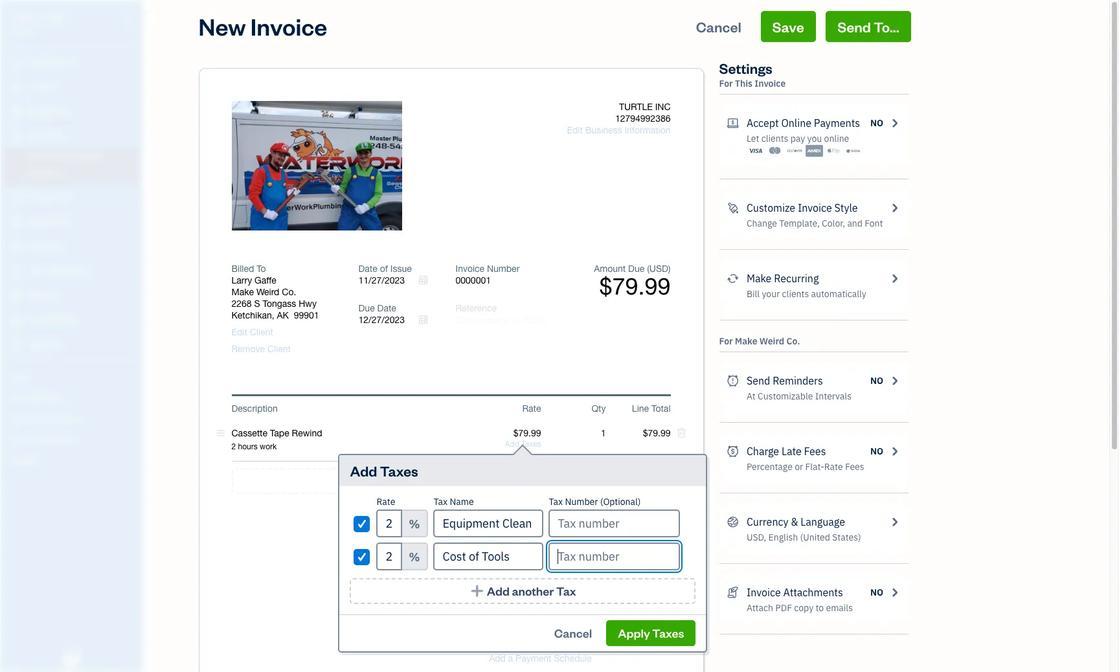 Task type: describe. For each thing, give the bounding box(es) containing it.
total amount paid
[[540, 569, 592, 594]]

latefees image
[[727, 444, 739, 460]]

percentage
[[747, 461, 793, 473]]

gaffe
[[255, 275, 277, 286]]

settings for this invoice
[[720, 59, 786, 89]]

accept
[[747, 117, 779, 130]]

discover image
[[786, 145, 804, 157]]

attach pdf copy to emails
[[747, 603, 854, 614]]

1 vertical spatial clients
[[783, 288, 810, 300]]

font
[[865, 218, 884, 229]]

new invoice
[[199, 11, 328, 41]]

mastercard image
[[767, 145, 784, 157]]

late
[[782, 445, 802, 458]]

Enter an Invoice # text field
[[456, 275, 492, 286]]

cancel for apply taxes
[[555, 626, 592, 641]]

color,
[[822, 218, 846, 229]]

chevronright image for charge late fees
[[889, 444, 901, 460]]

due inside 'due date 12/27/2023'
[[359, 303, 375, 314]]

amount inside total amount paid
[[540, 583, 572, 594]]

charge
[[747, 445, 780, 458]]

paid
[[574, 583, 592, 594]]

invoice attachments
[[747, 587, 844, 599]]

no for accept online payments
[[871, 117, 884, 129]]

1 0.00 from the top
[[653, 544, 671, 554]]

freshbooks image
[[61, 652, 82, 668]]

12794992386
[[616, 113, 671, 124]]

(
[[648, 264, 650, 274]]

charge late fees
[[747, 445, 827, 458]]

onlinesales image
[[727, 115, 739, 131]]

latereminders image
[[727, 373, 739, 389]]

reference
[[456, 303, 497, 314]]

Tax name text field
[[434, 510, 544, 538]]

1 vertical spatial fees
[[846, 461, 865, 473]]

check image for tax name text field at the left bottom of the page
[[356, 518, 368, 531]]

apply
[[619, 626, 651, 641]]

at
[[747, 391, 756, 402]]

add taxes
[[350, 462, 418, 480]]

rate for tax number (optional)
[[377, 496, 396, 508]]

customize invoice style
[[747, 202, 858, 215]]

due for amount due usd )
[[550, 618, 566, 628]]

$79.99 inside amount due ( usd ) $79.99
[[600, 273, 671, 300]]

invoice number
[[456, 264, 520, 274]]

for inside settings for this invoice
[[720, 78, 733, 89]]

qty
[[592, 404, 606, 414]]

settings image
[[10, 455, 139, 465]]

apps image
[[10, 372, 139, 382]]

1 vertical spatial $79.99
[[643, 618, 671, 628]]

delete
[[287, 160, 318, 173]]

image
[[320, 160, 349, 173]]

at customizable intervals
[[747, 391, 852, 402]]

0.00 inside 79.99 0.00
[[653, 581, 671, 591]]

flat-
[[806, 461, 825, 473]]

edit
[[232, 327, 247, 338]]

english
[[769, 532, 799, 544]]

or
[[795, 461, 804, 473]]

chevronright image for send reminders
[[889, 373, 901, 389]]

turtle inc owner
[[10, 12, 68, 36]]

cancel for save
[[697, 17, 742, 36]]

recurring
[[775, 272, 819, 285]]

you
[[808, 133, 823, 145]]

due for amount due ( usd ) $79.99
[[629, 264, 645, 274]]

2 vertical spatial make
[[735, 336, 758, 347]]

2 horizontal spatial rate
[[825, 461, 844, 473]]

reminders
[[773, 375, 824, 388]]

date of issue
[[359, 264, 412, 274]]

turtle inc 12794992386
[[616, 102, 671, 124]]

of
[[380, 264, 388, 274]]

remove client button
[[232, 343, 291, 355]]

12/27/2023 button
[[359, 314, 436, 326]]

change
[[747, 218, 778, 229]]

chart image
[[8, 314, 24, 327]]

no for invoice attachments
[[871, 587, 884, 599]]

edit client button
[[232, 327, 273, 338]]

due date 12/27/2023
[[359, 303, 405, 325]]

language
[[801, 516, 846, 529]]

tax number (optional)
[[549, 496, 641, 508]]

amount for amount due ( usd ) $79.99
[[594, 264, 626, 274]]

larry
[[232, 275, 252, 286]]

amount for amount due usd )
[[516, 618, 547, 628]]

number for invoice
[[487, 264, 520, 274]]

Reference Number text field
[[456, 315, 547, 325]]

date inside 'due date 12/27/2023'
[[378, 303, 397, 314]]

Tax number text field
[[549, 543, 680, 571]]

money image
[[8, 290, 24, 303]]

delete tax image
[[683, 550, 696, 564]]

cancel button for apply taxes
[[543, 621, 604, 647]]

no for send reminders
[[871, 375, 884, 387]]

estimate image
[[8, 106, 24, 119]]

pay
[[791, 133, 806, 145]]

copy
[[795, 603, 814, 614]]

&
[[791, 516, 799, 529]]

Line Total (USD) text field
[[643, 428, 671, 439]]

1 vertical spatial client
[[268, 344, 291, 355]]

79.99 0.00
[[648, 569, 671, 591]]

paintbrush image
[[727, 200, 739, 216]]

to...
[[874, 17, 900, 36]]

project image
[[8, 240, 24, 253]]

online
[[825, 133, 850, 145]]

style
[[835, 202, 858, 215]]

Item Rate (USD) text field
[[513, 428, 541, 439]]

let clients pay you online
[[747, 133, 850, 145]]

usd, english (united states)
[[747, 532, 862, 544]]

currency & language
[[747, 516, 846, 529]]

s
[[254, 299, 260, 309]]

currencyandlanguage image
[[727, 515, 739, 530]]

save
[[773, 17, 805, 36]]

chevronright image
[[889, 515, 901, 530]]

make recurring
[[747, 272, 819, 285]]

main element
[[0, 0, 175, 673]]

dashboard image
[[8, 56, 24, 69]]

attachments
[[784, 587, 844, 599]]

12/27/2023
[[359, 315, 405, 325]]

currency
[[747, 516, 789, 529]]

owner
[[10, 26, 34, 36]]

turtle for turtle inc owner
[[10, 12, 47, 25]]

add for add another tax
[[487, 584, 510, 599]]

Item Quantity text field
[[588, 428, 606, 439]]



Task type: locate. For each thing, give the bounding box(es) containing it.
client up remove client button
[[250, 327, 273, 338]]

1 vertical spatial rate
[[825, 461, 844, 473]]

1 vertical spatial )
[[590, 618, 592, 628]]

1 vertical spatial cancel
[[555, 626, 592, 641]]

79.99 for 79.99 0.00
[[648, 569, 671, 579]]

0 horizontal spatial weird
[[257, 287, 280, 297]]

clients down accept
[[762, 133, 789, 145]]

Tax name text field
[[434, 543, 544, 571]]

taxes for add taxes
[[380, 462, 418, 480]]

2 tax rate (percentage) text field from the top
[[377, 543, 403, 571]]

0 horizontal spatial send
[[747, 375, 771, 388]]

customize
[[747, 202, 796, 215]]

add down enter an item description text box
[[350, 462, 377, 480]]

accept online payments
[[747, 117, 861, 130]]

tax rate (percentage) text field for check 'icon' for tax name text box
[[377, 543, 403, 571]]

0 vertical spatial 79.99
[[648, 518, 671, 528]]

send to... button
[[826, 11, 912, 42]]

client
[[250, 327, 273, 338], [268, 344, 291, 355]]

1 horizontal spatial add
[[487, 584, 510, 599]]

1 for from the top
[[720, 78, 733, 89]]

taxes down enter an item description text box
[[380, 462, 418, 480]]

make up the bill
[[747, 272, 772, 285]]

amount down add another tax
[[516, 618, 547, 628]]

percentage or flat-rate fees
[[747, 461, 865, 473]]

name
[[450, 496, 474, 508]]

0 vertical spatial 0.00
[[653, 544, 671, 554]]

add another tax
[[487, 584, 577, 599]]

(optional)
[[601, 496, 641, 508]]

$79.99
[[600, 273, 671, 300], [643, 618, 671, 628]]

1 horizontal spatial taxes
[[653, 626, 685, 641]]

clients down recurring
[[783, 288, 810, 300]]

2 no from the top
[[871, 375, 884, 387]]

total right line
[[652, 404, 671, 414]]

1 vertical spatial total
[[573, 569, 592, 579]]

0 vertical spatial $79.99
[[600, 273, 671, 300]]

bank connections image
[[10, 434, 139, 445]]

2 vertical spatial amount
[[516, 618, 547, 628]]

send inside button
[[838, 17, 872, 36]]

1 horizontal spatial due
[[550, 618, 566, 628]]

automatically
[[812, 288, 867, 300]]

0 vertical spatial inc
[[50, 12, 68, 25]]

1 horizontal spatial rate
[[523, 404, 541, 414]]

1 vertical spatial tax rate (percentage) text field
[[377, 543, 403, 571]]

tax for tax name
[[434, 496, 448, 508]]

send for send to...
[[838, 17, 872, 36]]

4 no from the top
[[871, 587, 884, 599]]

0 horizontal spatial turtle
[[10, 12, 47, 25]]

ketchikan,
[[232, 310, 275, 321]]

for up latereminders image
[[720, 336, 733, 347]]

2 vertical spatial rate
[[377, 496, 396, 508]]

1 vertical spatial weird
[[760, 336, 785, 347]]

tax right another
[[557, 584, 577, 599]]

6 chevronright image from the top
[[889, 585, 901, 601]]

(united
[[801, 532, 831, 544]]

check image for tax name text box
[[356, 551, 368, 564]]

Enter an Item Description text field
[[232, 442, 477, 452]]

usd inside amount due ( usd ) $79.99
[[650, 264, 669, 274]]

usd,
[[747, 532, 767, 544]]

states)
[[833, 532, 862, 544]]

add for add taxes
[[350, 462, 377, 480]]

0 vertical spatial total
[[652, 404, 671, 414]]

1 vertical spatial due
[[359, 303, 375, 314]]

co. up reminders
[[787, 336, 801, 347]]

1 chevronright image from the top
[[889, 115, 901, 131]]

chevronright image for invoice attachments
[[889, 585, 901, 601]]

inc for turtle inc 12794992386
[[656, 102, 671, 112]]

rate for line total
[[523, 404, 541, 414]]

items and services image
[[10, 413, 139, 424]]

add inside add another tax "button"
[[487, 584, 510, 599]]

date left "of"
[[359, 264, 378, 274]]

0 vertical spatial turtle
[[10, 12, 47, 25]]

2 horizontal spatial due
[[629, 264, 645, 274]]

1 vertical spatial co.
[[787, 336, 801, 347]]

Enter an Item Name text field
[[232, 428, 477, 439]]

tax for tax
[[578, 544, 592, 554]]

inc inside turtle inc 12794992386
[[656, 102, 671, 112]]

tongass
[[263, 299, 296, 309]]

1 vertical spatial number
[[565, 496, 598, 508]]

apply taxes button
[[607, 621, 696, 647]]

template,
[[780, 218, 820, 229]]

apply taxes
[[619, 626, 685, 641]]

american express image
[[806, 145, 824, 157]]

0 horizontal spatial taxes
[[380, 462, 418, 480]]

line
[[632, 404, 649, 414]]

client right remove
[[268, 344, 291, 355]]

Tax Rate (Percentage) text field
[[377, 510, 403, 538], [377, 543, 403, 571]]

1 horizontal spatial turtle
[[620, 102, 653, 112]]

79.99 up tax number text box
[[648, 518, 671, 528]]

0 horizontal spatial inc
[[50, 12, 68, 25]]

0 vertical spatial weird
[[257, 287, 280, 297]]

0 horizontal spatial rate
[[377, 496, 396, 508]]

turtle inside turtle inc owner
[[10, 12, 47, 25]]

number for tax
[[565, 496, 598, 508]]

0 vertical spatial cancel button
[[685, 11, 754, 42]]

0 horizontal spatial cancel
[[555, 626, 592, 641]]

1 vertical spatial taxes
[[653, 626, 685, 641]]

delete image
[[287, 160, 349, 173]]

0 vertical spatial co.
[[282, 287, 296, 297]]

report image
[[8, 339, 24, 352]]

turtle for turtle inc 12794992386
[[620, 102, 653, 112]]

cancel button down paid
[[543, 621, 604, 647]]

0 vertical spatial rate
[[523, 404, 541, 414]]

2 vertical spatial due
[[550, 618, 566, 628]]

change template, color, and font
[[747, 218, 884, 229]]

weird
[[257, 287, 280, 297], [760, 336, 785, 347]]

send to...
[[838, 17, 900, 36]]

cancel button up settings at the right of the page
[[685, 11, 754, 42]]

1 vertical spatial cancel button
[[543, 621, 604, 647]]

expense image
[[8, 216, 24, 229]]

no
[[871, 117, 884, 129], [871, 375, 884, 387], [871, 446, 884, 458], [871, 587, 884, 599]]

subtotal
[[558, 518, 592, 528]]

inc
[[50, 12, 68, 25], [656, 102, 671, 112]]

another
[[512, 584, 554, 599]]

billed to larry gaffe make weird co. 2268 s tongass hwy ketchikan, ak  99901 edit client remove client
[[232, 264, 319, 355]]

amount due usd )
[[516, 618, 592, 628]]

send for send reminders
[[747, 375, 771, 388]]

0 vertical spatial send
[[838, 17, 872, 36]]

turtle inside turtle inc 12794992386
[[620, 102, 653, 112]]

cancel up settings at the right of the page
[[697, 17, 742, 36]]

) down paid
[[590, 618, 592, 628]]

4 chevronright image from the top
[[889, 373, 901, 389]]

total
[[652, 404, 671, 414], [573, 569, 592, 579]]

rate
[[523, 404, 541, 414], [825, 461, 844, 473], [377, 496, 396, 508]]

2 check image from the top
[[356, 551, 368, 564]]

team members image
[[10, 393, 139, 403]]

send reminders
[[747, 375, 824, 388]]

timer image
[[8, 265, 24, 278]]

for make weird co.
[[720, 336, 801, 347]]

0 vertical spatial )
[[669, 264, 671, 274]]

usd
[[650, 264, 669, 274], [571, 618, 590, 628]]

0.00 left delete tax image
[[653, 544, 671, 554]]

fees
[[805, 445, 827, 458], [846, 461, 865, 473]]

) inside amount due ( usd ) $79.99
[[669, 264, 671, 274]]

0.00 up the apply taxes
[[653, 581, 671, 591]]

this
[[735, 78, 753, 89]]

0 vertical spatial date
[[359, 264, 378, 274]]

send
[[838, 17, 872, 36], [747, 375, 771, 388]]

apple pay image
[[826, 145, 843, 157]]

billed
[[232, 264, 254, 274]]

total up paid
[[573, 569, 592, 579]]

0 vertical spatial clients
[[762, 133, 789, 145]]

1 horizontal spatial send
[[838, 17, 872, 36]]

check image
[[356, 518, 368, 531], [356, 551, 368, 564]]

1 horizontal spatial total
[[652, 404, 671, 414]]

2 chevronright image from the top
[[889, 200, 901, 216]]

send left to...
[[838, 17, 872, 36]]

tax name
[[434, 496, 474, 508]]

issue
[[391, 264, 412, 274]]

due inside amount due ( usd ) $79.99
[[629, 264, 645, 274]]

for left this
[[720, 78, 733, 89]]

description
[[232, 404, 278, 414]]

1 horizontal spatial co.
[[787, 336, 801, 347]]

taxes right apply
[[653, 626, 685, 641]]

tax up subtotal
[[549, 496, 563, 508]]

1 vertical spatial date
[[378, 303, 397, 314]]

due up 12/27/2023
[[359, 303, 375, 314]]

0 horizontal spatial co.
[[282, 287, 296, 297]]

cancel down paid
[[555, 626, 592, 641]]

your
[[762, 288, 780, 300]]

for
[[720, 78, 733, 89], [720, 336, 733, 347]]

0 horizontal spatial add
[[350, 462, 377, 480]]

amount due ( usd ) $79.99
[[594, 264, 671, 300]]

number up subtotal
[[565, 496, 598, 508]]

co. up 'tongass'
[[282, 287, 296, 297]]

chevronright image for accept online payments
[[889, 115, 901, 131]]

1 horizontal spatial usd
[[650, 264, 669, 274]]

taxes
[[380, 462, 418, 480], [653, 626, 685, 641]]

0 horizontal spatial due
[[359, 303, 375, 314]]

chevronright image
[[889, 115, 901, 131], [889, 200, 901, 216], [889, 271, 901, 286], [889, 373, 901, 389], [889, 444, 901, 460], [889, 585, 901, 601]]

0 horizontal spatial number
[[487, 264, 520, 274]]

1 horizontal spatial cancel
[[697, 17, 742, 36]]

tax rate (percentage) text field for check 'icon' related to tax name text field at the left bottom of the page
[[377, 510, 403, 538]]

online
[[782, 117, 812, 130]]

) right (
[[669, 264, 671, 274]]

client image
[[8, 81, 24, 94]]

due left (
[[629, 264, 645, 274]]

payment image
[[8, 191, 24, 204]]

1 vertical spatial add
[[487, 584, 510, 599]]

co. inside billed to larry gaffe make weird co. 2268 s tongass hwy ketchikan, ak  99901 edit client remove client
[[282, 287, 296, 297]]

taxes for apply taxes
[[653, 626, 685, 641]]

rate up item rate (usd) text box
[[523, 404, 541, 414]]

0 horizontal spatial usd
[[571, 618, 590, 628]]

bank image
[[845, 145, 863, 157]]

no for charge late fees
[[871, 446, 884, 458]]

clients
[[762, 133, 789, 145], [783, 288, 810, 300]]

0 vertical spatial amount
[[594, 264, 626, 274]]

send up at
[[747, 375, 771, 388]]

0 vertical spatial make
[[747, 272, 772, 285]]

0 vertical spatial for
[[720, 78, 733, 89]]

payments
[[815, 117, 861, 130]]

0 vertical spatial client
[[250, 327, 273, 338]]

total inside total amount paid
[[573, 569, 592, 579]]

and
[[848, 218, 863, 229]]

fees right flat-
[[846, 461, 865, 473]]

tax inside "button"
[[557, 584, 577, 599]]

1 vertical spatial 0.00
[[653, 581, 671, 591]]

line total
[[632, 404, 671, 414]]

1 horizontal spatial weird
[[760, 336, 785, 347]]

3 no from the top
[[871, 446, 884, 458]]

amount
[[594, 264, 626, 274], [540, 583, 572, 594], [516, 618, 547, 628]]

fees up flat-
[[805, 445, 827, 458]]

amount inside amount due ( usd ) $79.99
[[594, 264, 626, 274]]

add another tax button
[[350, 579, 696, 605]]

plus image
[[470, 585, 485, 598]]

1 vertical spatial inc
[[656, 102, 671, 112]]

invoices image
[[727, 585, 739, 601]]

0 horizontal spatial )
[[590, 618, 592, 628]]

weird down the gaffe
[[257, 287, 280, 297]]

remove
[[232, 344, 265, 355]]

rate right or
[[825, 461, 844, 473]]

make down the larry
[[232, 287, 254, 297]]

2 for from the top
[[720, 336, 733, 347]]

bill
[[747, 288, 760, 300]]

attach
[[747, 603, 774, 614]]

inc for turtle inc owner
[[50, 12, 68, 25]]

79.99 for 79.99
[[648, 518, 671, 528]]

weird inside billed to larry gaffe make weird co. 2268 s tongass hwy ketchikan, ak  99901 edit client remove client
[[257, 287, 280, 297]]

1 horizontal spatial cancel button
[[685, 11, 754, 42]]

)
[[669, 264, 671, 274], [590, 618, 592, 628]]

rate down add taxes
[[377, 496, 396, 508]]

turtle up owner
[[10, 12, 47, 25]]

0 vertical spatial check image
[[356, 518, 368, 531]]

let
[[747, 133, 760, 145]]

1 vertical spatial send
[[747, 375, 771, 388]]

2268
[[232, 299, 252, 309]]

2 0.00 from the top
[[653, 581, 671, 591]]

0 vertical spatial due
[[629, 264, 645, 274]]

1 vertical spatial make
[[232, 287, 254, 297]]

emails
[[827, 603, 854, 614]]

0 horizontal spatial fees
[[805, 445, 827, 458]]

due
[[629, 264, 645, 274], [359, 303, 375, 314], [550, 618, 566, 628]]

customizable
[[758, 391, 814, 402]]

to
[[816, 603, 824, 614]]

make inside billed to larry gaffe make weird co. 2268 s tongass hwy ketchikan, ak  99901 edit client remove client
[[232, 287, 254, 297]]

0 vertical spatial fees
[[805, 445, 827, 458]]

1 vertical spatial usd
[[571, 618, 590, 628]]

5 chevronright image from the top
[[889, 444, 901, 460]]

due down another
[[550, 618, 566, 628]]

3 chevronright image from the top
[[889, 271, 901, 286]]

Issue date in MM/DD/YYYY format text field
[[359, 275, 436, 286]]

add
[[350, 462, 377, 480], [487, 584, 510, 599]]

1 vertical spatial check image
[[356, 551, 368, 564]]

amount left paid
[[540, 583, 572, 594]]

1 horizontal spatial )
[[669, 264, 671, 274]]

refresh image
[[727, 271, 739, 286]]

1 tax rate (percentage) text field from the top
[[377, 510, 403, 538]]

delete line item image
[[677, 428, 687, 439]]

tax for tax number (optional)
[[549, 496, 563, 508]]

date up 12/27/2023
[[378, 303, 397, 314]]

0 vertical spatial taxes
[[380, 462, 418, 480]]

weird up the send reminders
[[760, 336, 785, 347]]

1 check image from the top
[[356, 518, 368, 531]]

2 79.99 from the top
[[648, 569, 671, 579]]

cancel button for save
[[685, 11, 754, 42]]

1 no from the top
[[871, 117, 884, 129]]

99901
[[294, 310, 319, 321]]

amount left (
[[594, 264, 626, 274]]

0 horizontal spatial total
[[573, 569, 592, 579]]

0 vertical spatial cancel
[[697, 17, 742, 36]]

1 horizontal spatial fees
[[846, 461, 865, 473]]

add right plus icon
[[487, 584, 510, 599]]

1 79.99 from the top
[[648, 518, 671, 528]]

0 vertical spatial add
[[350, 462, 377, 480]]

bill your clients automatically
[[747, 288, 867, 300]]

tax left name at the bottom left
[[434, 496, 448, 508]]

tax down subtotal
[[578, 544, 592, 554]]

0 vertical spatial number
[[487, 264, 520, 274]]

cancel button
[[685, 11, 754, 42], [543, 621, 604, 647]]

1 vertical spatial for
[[720, 336, 733, 347]]

invoice inside settings for this invoice
[[755, 78, 786, 89]]

turtle up 12794992386
[[620, 102, 653, 112]]

1 vertical spatial turtle
[[620, 102, 653, 112]]

1 vertical spatial 79.99
[[648, 569, 671, 579]]

invoice image
[[8, 130, 24, 143]]

co.
[[282, 287, 296, 297], [787, 336, 801, 347]]

number
[[487, 264, 520, 274], [565, 496, 598, 508]]

0 horizontal spatial cancel button
[[543, 621, 604, 647]]

pdf
[[776, 603, 793, 614]]

make up latereminders image
[[735, 336, 758, 347]]

1 horizontal spatial inc
[[656, 102, 671, 112]]

0 vertical spatial tax rate (percentage) text field
[[377, 510, 403, 538]]

1 horizontal spatial number
[[565, 496, 598, 508]]

taxes inside "apply taxes" button
[[653, 626, 685, 641]]

1 vertical spatial amount
[[540, 583, 572, 594]]

number up enter an invoice # text box
[[487, 264, 520, 274]]

inc inside turtle inc owner
[[50, 12, 68, 25]]

Tax number text field
[[549, 510, 680, 538]]

0 vertical spatial usd
[[650, 264, 669, 274]]

79.99 up the apply taxes
[[648, 569, 671, 579]]

visa image
[[747, 145, 765, 157]]

turtle
[[10, 12, 47, 25], [620, 102, 653, 112]]



Task type: vqa. For each thing, say whether or not it's contained in the screenshot.
Apps
no



